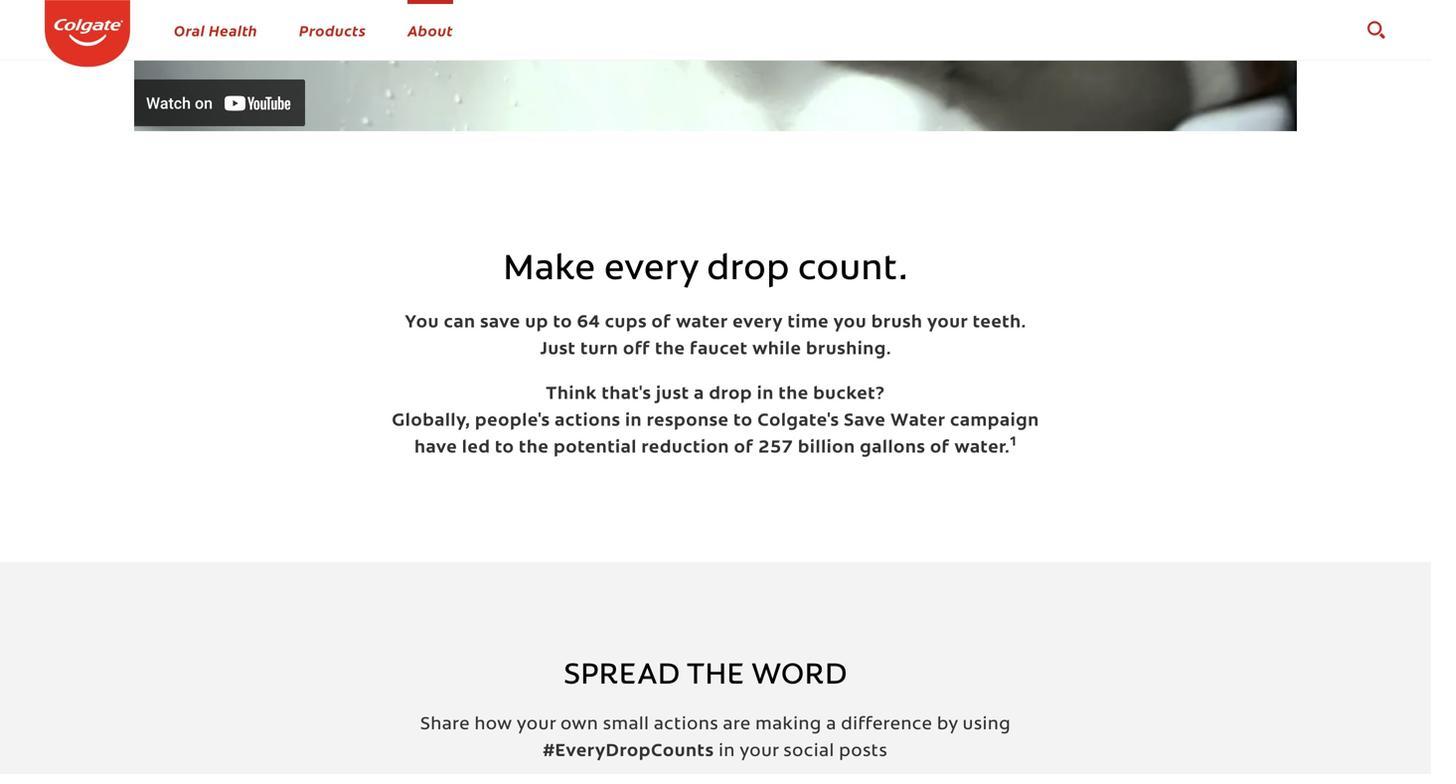 Task type: vqa. For each thing, say whether or not it's contained in the screenshot.
actions within Think That'S Just A Drop In The Bucket? Globally, People'S Actions In Response To Colgate'S Save Water Campaign Have Led To The Potential Reduction Of 257 Billion Gallons Of Water.
yes



Task type: describe. For each thing, give the bounding box(es) containing it.
while
[[753, 341, 802, 359]]

1 vertical spatial to
[[734, 413, 753, 430]]

oral health
[[174, 19, 257, 40]]

think
[[546, 386, 597, 404]]

the
[[687, 662, 745, 691]]

you
[[405, 314, 439, 332]]

1 vertical spatial your
[[517, 716, 556, 734]]

a inside share how your own small actions are making a difference by using #everydropcounts in your social posts
[[827, 716, 837, 734]]

spread the word
[[564, 662, 848, 691]]

make every drop count.
[[503, 253, 908, 289]]

you can save up to 64 cups of water every time you brush your teeth. just turn off the faucet while brushing.
[[405, 314, 1027, 359]]

drop inside think that's just a drop in the bucket? globally, people's actions in response to colgate's save water campaign have led to the potential reduction of 257 billion gallons of water.
[[709, 386, 753, 404]]

small
[[603, 716, 650, 734]]

can
[[444, 314, 476, 332]]

count.
[[798, 253, 908, 289]]

are
[[723, 716, 751, 734]]

potential
[[554, 439, 637, 457]]

your inside you can save up to 64 cups of water every time you brush your teeth. just turn off the faucet while brushing.
[[928, 314, 969, 332]]

cups
[[605, 314, 647, 332]]

have
[[415, 439, 458, 457]]

faucet
[[690, 341, 748, 359]]

products button
[[299, 19, 366, 40]]

every inside you can save up to 64 cups of water every time you brush your teeth. just turn off the faucet while brushing.
[[733, 314, 783, 332]]

colgate® logo image
[[45, 0, 130, 67]]

turn
[[581, 341, 619, 359]]

actions inside think that's just a drop in the bucket? globally, people's actions in response to colgate's save water campaign have led to the potential reduction of 257 billion gallons of water.
[[555, 413, 621, 430]]

reduction
[[642, 439, 730, 457]]

colgate's
[[758, 413, 840, 430]]

about button
[[408, 19, 453, 40]]

difference
[[841, 716, 933, 734]]

oral health button
[[174, 19, 257, 40]]

share how your own small actions are making a difference by using #everydropcounts in your social posts
[[420, 716, 1011, 761]]

posts
[[839, 743, 888, 761]]

0 vertical spatial every
[[605, 253, 699, 289]]

using
[[963, 716, 1011, 734]]

1 vertical spatial in
[[625, 413, 642, 430]]

oral
[[174, 19, 205, 40]]

led
[[462, 439, 491, 457]]

make
[[503, 253, 596, 289]]

water
[[891, 413, 946, 430]]

just
[[656, 386, 690, 404]]

health
[[209, 19, 257, 40]]

by
[[937, 716, 959, 734]]

how
[[475, 716, 512, 734]]

gallons
[[860, 439, 926, 457]]

spread
[[564, 662, 680, 691]]



Task type: locate. For each thing, give the bounding box(es) containing it.
every
[[605, 253, 699, 289], [733, 314, 783, 332]]

drop
[[707, 253, 790, 289], [709, 386, 753, 404]]

1 horizontal spatial a
[[827, 716, 837, 734]]

actions inside share how your own small actions are making a difference by using #everydropcounts in your social posts
[[654, 716, 719, 734]]

own
[[561, 716, 599, 734]]

the inside you can save up to 64 cups of water every time you brush your teeth. just turn off the faucet while brushing.
[[655, 341, 686, 359]]

1 vertical spatial every
[[733, 314, 783, 332]]

0 horizontal spatial the
[[519, 439, 549, 457]]

people's
[[475, 413, 550, 430]]

word
[[752, 662, 848, 691]]

2 horizontal spatial to
[[734, 413, 753, 430]]

the down people's
[[519, 439, 549, 457]]

1
[[1010, 436, 1017, 450]]

0 horizontal spatial actions
[[555, 413, 621, 430]]

1 vertical spatial a
[[827, 716, 837, 734]]

1 vertical spatial the
[[779, 386, 809, 404]]

actions
[[555, 413, 621, 430], [654, 716, 719, 734]]

brush
[[872, 314, 923, 332]]

1 vertical spatial actions
[[654, 716, 719, 734]]

0 vertical spatial drop
[[707, 253, 790, 289]]

actions left are
[[654, 716, 719, 734]]

drop up water
[[707, 253, 790, 289]]

1 horizontal spatial actions
[[654, 716, 719, 734]]

1 horizontal spatial in
[[719, 743, 735, 761]]

2 vertical spatial your
[[740, 743, 779, 761]]

your right how
[[517, 716, 556, 734]]

2 vertical spatial to
[[495, 439, 515, 457]]

water
[[676, 314, 728, 332]]

0 vertical spatial in
[[757, 386, 774, 404]]

2 horizontal spatial in
[[757, 386, 774, 404]]

in
[[757, 386, 774, 404], [625, 413, 642, 430], [719, 743, 735, 761]]

save
[[844, 413, 886, 430]]

2 horizontal spatial the
[[779, 386, 809, 404]]

0 vertical spatial actions
[[555, 413, 621, 430]]

you
[[834, 314, 867, 332]]

just
[[540, 341, 576, 359]]

to inside you can save up to 64 cups of water every time you brush your teeth. just turn off the faucet while brushing.
[[553, 314, 573, 332]]

off
[[623, 341, 651, 359]]

globally,
[[392, 413, 471, 430]]

to left 64
[[553, 314, 573, 332]]

to
[[553, 314, 573, 332], [734, 413, 753, 430], [495, 439, 515, 457]]

0 vertical spatial the
[[655, 341, 686, 359]]

of inside you can save up to 64 cups of water every time you brush your teeth. just turn off the faucet while brushing.
[[652, 314, 672, 332]]

that's
[[602, 386, 652, 404]]

1 horizontal spatial every
[[733, 314, 783, 332]]

0 horizontal spatial in
[[625, 413, 642, 430]]

of left 257
[[734, 439, 754, 457]]

1 horizontal spatial the
[[655, 341, 686, 359]]

the
[[655, 341, 686, 359], [779, 386, 809, 404], [519, 439, 549, 457]]

None search field
[[1366, 10, 1387, 50]]

0 horizontal spatial every
[[605, 253, 699, 289]]

in down that's
[[625, 413, 642, 430]]

0 vertical spatial your
[[928, 314, 969, 332]]

your
[[928, 314, 969, 332], [517, 716, 556, 734], [740, 743, 779, 761]]

drop down faucet
[[709, 386, 753, 404]]

bucket?
[[814, 386, 885, 404]]

social
[[784, 743, 835, 761]]

a right just
[[694, 386, 705, 404]]

your down are
[[740, 743, 779, 761]]

to left colgate's
[[734, 413, 753, 430]]

a inside think that's just a drop in the bucket? globally, people's actions in response to colgate's save water campaign have led to the potential reduction of 257 billion gallons of water.
[[694, 386, 705, 404]]

water.
[[955, 439, 1010, 457]]

up
[[525, 314, 549, 332]]

of right cups
[[652, 314, 672, 332]]

in up colgate's
[[757, 386, 774, 404]]

brushing.
[[806, 341, 892, 359]]

of
[[652, 314, 672, 332], [734, 439, 754, 457], [931, 439, 950, 457]]

response
[[647, 413, 729, 430]]

1 horizontal spatial your
[[740, 743, 779, 761]]

products
[[299, 19, 366, 40]]

0 vertical spatial a
[[694, 386, 705, 404]]

64
[[577, 314, 601, 332]]

to down people's
[[495, 439, 515, 457]]

billion
[[798, 439, 856, 457]]

making
[[756, 716, 822, 734]]

campaign
[[951, 413, 1040, 430]]

1 vertical spatial drop
[[709, 386, 753, 404]]

save
[[480, 314, 521, 332]]

the up colgate's
[[779, 386, 809, 404]]

257
[[759, 439, 794, 457]]

in down are
[[719, 743, 735, 761]]

of down water
[[931, 439, 950, 457]]

0 horizontal spatial your
[[517, 716, 556, 734]]

every up cups
[[605, 253, 699, 289]]

about
[[408, 19, 453, 40]]

2 horizontal spatial of
[[931, 439, 950, 457]]

0 horizontal spatial to
[[495, 439, 515, 457]]

teeth.
[[973, 314, 1027, 332]]

0 horizontal spatial of
[[652, 314, 672, 332]]

a
[[694, 386, 705, 404], [827, 716, 837, 734]]

1 horizontal spatial of
[[734, 439, 754, 457]]

your right brush
[[928, 314, 969, 332]]

2 vertical spatial in
[[719, 743, 735, 761]]

actions up potential
[[555, 413, 621, 430]]

the right off
[[655, 341, 686, 359]]

time
[[788, 314, 829, 332]]

0 horizontal spatial a
[[694, 386, 705, 404]]

2 vertical spatial the
[[519, 439, 549, 457]]

in inside share how your own small actions are making a difference by using #everydropcounts in your social posts
[[719, 743, 735, 761]]

a up social
[[827, 716, 837, 734]]

every up while
[[733, 314, 783, 332]]

share
[[420, 716, 470, 734]]

0 vertical spatial to
[[553, 314, 573, 332]]

#everydropcounts
[[544, 743, 714, 761]]

2 horizontal spatial your
[[928, 314, 969, 332]]

think that's just a drop in the bucket? globally, people's actions in response to colgate's save water campaign have led to the potential reduction of 257 billion gallons of water.
[[392, 386, 1040, 457]]

1 horizontal spatial to
[[553, 314, 573, 332]]



